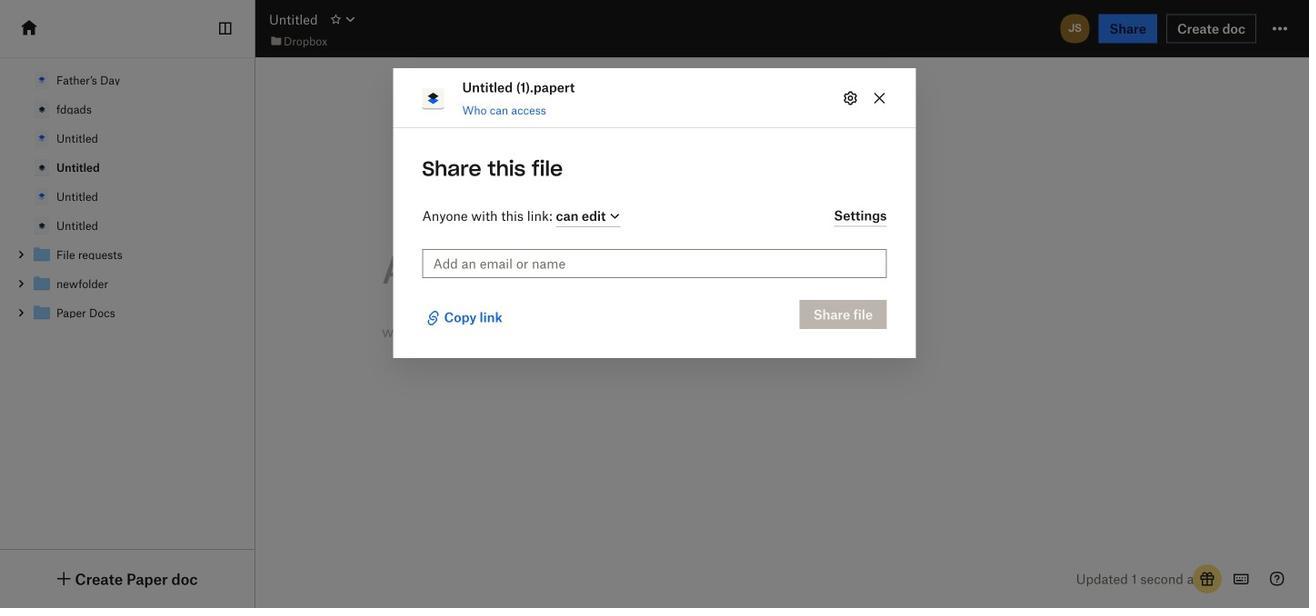 Task type: describe. For each thing, give the bounding box(es) containing it.
2 template content image from the top
[[31, 215, 53, 236]]

3 template content image from the top
[[31, 127, 53, 149]]

1 list item from the top
[[0, 240, 255, 269]]

4 template content image from the top
[[31, 185, 53, 207]]

Add an email or name text field
[[433, 254, 876, 274]]

2 template content image from the top
[[31, 98, 53, 120]]



Task type: locate. For each thing, give the bounding box(es) containing it.
3 list item from the top
[[0, 298, 255, 327]]

2 list item from the top
[[0, 269, 255, 298]]

1 template content image from the top
[[31, 69, 53, 91]]

1 vertical spatial template content image
[[31, 215, 53, 236]]

/ contents list
[[0, 65, 255, 327]]

1 template content image from the top
[[31, 156, 53, 178]]

dialog
[[393, 68, 916, 358]]

template content image
[[31, 156, 53, 178], [31, 215, 53, 236]]

heading
[[382, 247, 1027, 290]]

list item
[[0, 240, 255, 269], [0, 269, 255, 298], [0, 298, 255, 327]]

0 vertical spatial template content image
[[31, 156, 53, 178]]

template content image
[[31, 69, 53, 91], [31, 98, 53, 120], [31, 127, 53, 149], [31, 185, 53, 207]]



Task type: vqa. For each thing, say whether or not it's contained in the screenshot.
"1.15" at the bottom of the page
no



